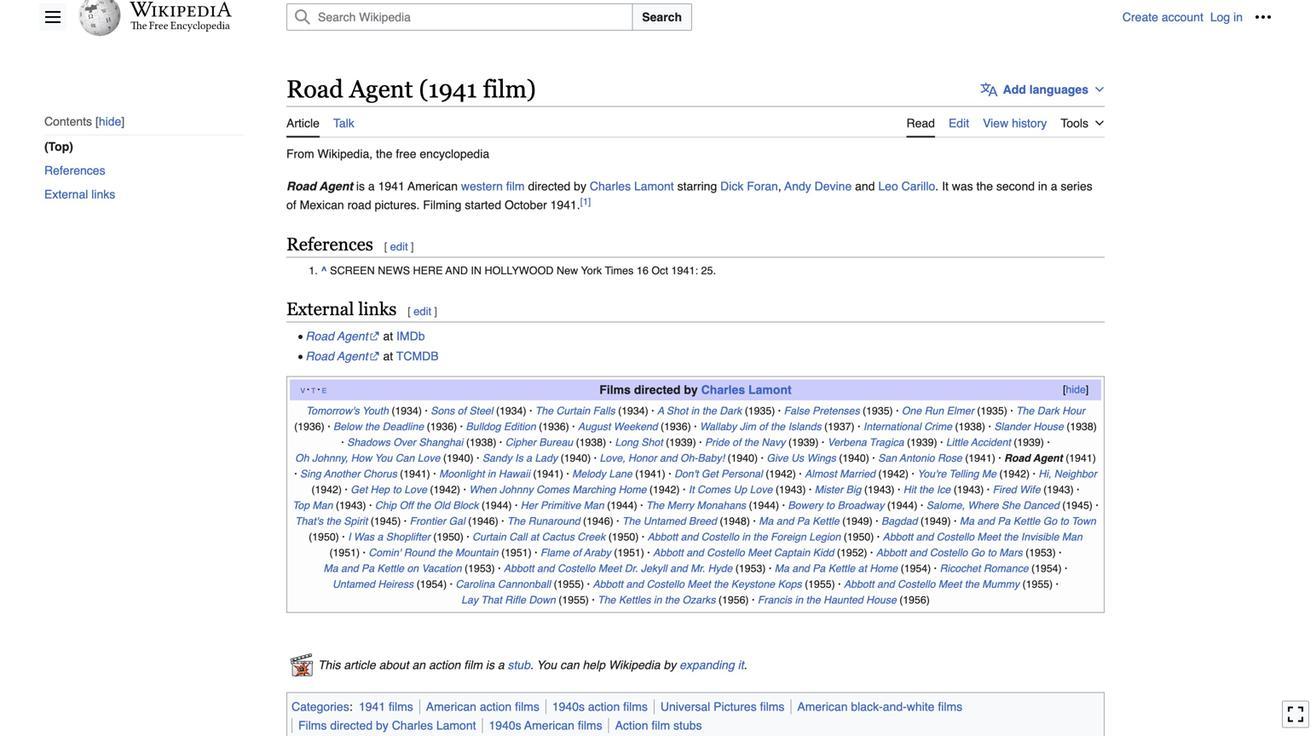 Task type: vqa. For each thing, say whether or not it's contained in the screenshot.
information
no



Task type: describe. For each thing, give the bounding box(es) containing it.
western
[[461, 180, 503, 193]]

run
[[925, 405, 944, 417]]

untamed inside ricochet romance (1954) untamed heiress (1954)
[[333, 578, 375, 591]]

love,
[[600, 452, 625, 465]]

in up abbott and costello meet captain kidd link
[[742, 531, 750, 543]]

1 vertical spatial 1941
[[359, 700, 385, 714]]

by up a shot in the dark link
[[684, 383, 698, 397]]

(1942) down give
[[766, 468, 796, 480]]

in right kettles
[[654, 594, 662, 606]]

(1946) for the runaround (1946)
[[583, 515, 614, 528]]

contents
[[44, 115, 92, 128]]

create
[[1123, 10, 1159, 24]]

imdb link
[[396, 330, 425, 343]]

to right "hep"
[[393, 484, 401, 496]]

references inside road agent (1941 film) element
[[286, 234, 373, 255]]

the down hyde on the bottom of page
[[714, 578, 728, 591]]

i
[[348, 531, 351, 543]]

filming
[[423, 198, 462, 212]]

american up filming
[[408, 180, 458, 193]]

agent for film)
[[349, 75, 413, 103]]

the up wallaby at the bottom
[[702, 405, 717, 417]]

steel
[[469, 405, 493, 417]]

moonlight
[[439, 468, 485, 480]]

it inside the . it was the second in a series of mexican road pictures. filming started october 1941.
[[942, 180, 949, 193]]

(1943) down telling
[[954, 484, 984, 496]]

(1956) for francis in the haunted house (1956)
[[900, 594, 930, 606]]

meet for keystone
[[687, 578, 711, 591]]

at left imdb link
[[383, 330, 393, 343]]

1 horizontal spatial lamont
[[634, 180, 674, 193]]

house inside slander house (1938) shadows over shanghai (1938)
[[1033, 421, 1064, 433]]

costello for jekyll
[[558, 563, 595, 575]]

of inside the . it was the second in a series of mexican road pictures. filming started october 1941.
[[286, 198, 296, 212]]

1 horizontal spatial is
[[486, 658, 494, 672]]

(1939) for verbena
[[907, 437, 937, 449]]

road agent (1941 film) element
[[286, 138, 1105, 737]]

(1941) down honor
[[635, 468, 666, 480]]

lady
[[535, 452, 558, 465]]

4 (1940) from the left
[[839, 452, 869, 465]]

(1938) down bulldog at the left of the page
[[466, 437, 497, 449]]

foran
[[747, 180, 778, 193]]

a left stub link
[[498, 658, 504, 672]]

0 horizontal spatial (1945)
[[371, 515, 401, 528]]

0 vertical spatial links
[[91, 187, 115, 201]]

false pretenses (1935)
[[784, 405, 893, 417]]

dr.
[[625, 563, 638, 575]]

(1955) down romance at the bottom
[[1023, 578, 1053, 591]]

a right the was
[[377, 531, 383, 543]]

the up the frontier
[[416, 500, 431, 512]]

the inside the . it was the second in a series of mexican road pictures. filming started october 1941.
[[977, 180, 993, 193]]

account
[[1162, 10, 1204, 24]]

(1955) right down
[[559, 594, 589, 606]]

american right 1941 films
[[426, 700, 477, 714]]

andy
[[785, 180, 811, 193]]

the left ozarks
[[665, 594, 680, 606]]

and for abbott and costello meet the mummy (1955) lay that rifle down (1955)
[[877, 578, 895, 591]]

i was a shoplifter (1950)
[[348, 531, 464, 543]]

the for the runaround
[[507, 515, 525, 528]]

0 vertical spatial films
[[600, 383, 631, 397]]

(1943) up bowery at the right of the page
[[776, 484, 806, 496]]

charles inside "american black-and-white films films directed by charles lamont"
[[392, 719, 433, 733]]

jekyll
[[641, 563, 667, 575]]

(1942) up merry
[[650, 484, 680, 496]]

road agent for at tcmdb
[[306, 350, 368, 363]]

action film stubs
[[615, 719, 702, 733]]

2 (1939) from the left
[[788, 437, 819, 449]]

1 (1949) from the left
[[842, 515, 873, 528]]

the free encyclopedia image
[[131, 21, 231, 32]]

0 vertical spatial (1945)
[[1062, 500, 1093, 512]]

bulldog edition (1936)
[[466, 421, 569, 433]]

frontier
[[410, 515, 446, 528]]

read link
[[907, 106, 935, 138]]

(1944) for bowery to broadway (1944)
[[887, 500, 918, 512]]

2 (1940) from the left
[[561, 452, 591, 465]]

to inside abbott and costello go to mars (1953) ma and pa kettle on vacation (1953)
[[988, 547, 996, 559]]

films for american action films
[[515, 700, 540, 714]]

tragica
[[870, 437, 904, 449]]

1 horizontal spatial curtain
[[556, 405, 590, 417]]

kettle for ma and pa kettle at home
[[828, 563, 855, 575]]

in inside the . it was the second in a series of mexican road pictures. filming started october 1941.
[[1038, 180, 1048, 193]]

1 (1944) from the left
[[482, 500, 512, 512]]

films inside "american black-and-white films films directed by charles lamont"
[[298, 719, 327, 733]]

(1941) down lady
[[533, 468, 563, 480]]

a up road
[[368, 180, 375, 193]]

0 vertical spatial 1941
[[378, 180, 405, 193]]

edit for references
[[390, 241, 408, 253]]

0 vertical spatial home
[[619, 484, 647, 496]]

by inside "american black-and-white films films directed by charles lamont"
[[376, 719, 389, 733]]

you're telling me (1942)
[[918, 468, 1030, 480]]

little accident (1939) oh johnny, how you can love (1940)
[[295, 437, 1044, 465]]

in down sandy
[[488, 468, 496, 480]]

the up abbott and costello meet captain kidd (1952)
[[753, 531, 768, 543]]

[ edit ] for external links
[[408, 305, 437, 318]]

flame of araby (1951)
[[540, 547, 644, 559]]

^
[[321, 265, 327, 277]]

how
[[351, 452, 372, 465]]

comin' round the mountain link
[[369, 547, 498, 559]]

devine
[[815, 180, 852, 193]]

hide inside the contents hide
[[99, 115, 121, 128]]

help
[[583, 658, 605, 672]]

and for ma and pa kettle go to town (1950)
[[977, 515, 995, 528]]

(1942) up chip off the old block (1944)
[[430, 484, 460, 496]]

(1941) up neighbor
[[1066, 452, 1096, 465]]

the inside abbott and costello meet the invisible man (1951)
[[1004, 531, 1018, 543]]

1 horizontal spatial film
[[506, 180, 525, 193]]

abbott for abbott and costello in the foreign legion
[[648, 531, 678, 543]]

abbott inside abbott and costello meet the mummy (1955) lay that rifle down (1955)
[[844, 578, 874, 591]]

meet for kidd
[[748, 547, 771, 559]]

bagdad
[[882, 515, 918, 528]]

salome,
[[926, 500, 965, 512]]

oh-
[[680, 452, 698, 465]]

creek
[[578, 531, 606, 543]]

by up [1]
[[574, 180, 587, 193]]

ma for ma and pa kettle at home
[[775, 563, 789, 575]]

ozarks
[[682, 594, 716, 606]]

go inside ma and pa kettle go to town (1950)
[[1043, 515, 1057, 528]]

costello for foreign
[[701, 531, 739, 543]]

0 horizontal spatial external links
[[44, 187, 115, 201]]

action
[[615, 719, 648, 733]]

and for abbott and costello in the foreign legion (1950)
[[681, 531, 698, 543]]

at down at imdb at the left top
[[383, 350, 393, 363]]

sandy is a lady link
[[482, 452, 558, 465]]

abbott and costello meet dr. jekyll and mr. hyde (1953)
[[504, 563, 766, 575]]

1940s for 1940s american films
[[489, 719, 521, 733]]

films for 1940s action films
[[623, 700, 648, 714]]

wikipedia,
[[318, 147, 373, 161]]

sandy is a lady (1940)
[[482, 452, 591, 465]]

flame
[[540, 547, 570, 559]]

tcmdb link
[[396, 350, 439, 363]]

the left free
[[376, 147, 393, 161]]

primitive
[[541, 500, 581, 512]]

edit
[[949, 116, 969, 130]]

(1950) inside ma and pa kettle go to town (1950)
[[309, 531, 339, 543]]

to down mister
[[826, 500, 835, 512]]

. inside the . it was the second in a series of mexican road pictures. filming started october 1941.
[[935, 180, 939, 193]]

edit for external links
[[414, 305, 431, 318]]

action for 1940s action films
[[588, 700, 620, 714]]

kettle for ma and pa kettle
[[813, 515, 840, 528]]

american down 1940s action films
[[524, 719, 575, 733]]

at down (1952)
[[858, 563, 867, 575]]

3 (1936) from the left
[[539, 421, 569, 433]]

mister
[[815, 484, 843, 496]]

ma for ma and pa kettle go to town
[[960, 515, 974, 528]]

leo
[[878, 180, 898, 193]]

road agent link for at tcmdb
[[306, 350, 380, 363]]

1 vertical spatial house
[[866, 594, 897, 606]]

down
[[529, 594, 556, 606]]

the down jim
[[744, 437, 759, 449]]

3 (1951) from the left
[[614, 547, 644, 559]]

slander house (1938) shadows over shanghai (1938)
[[347, 421, 1097, 449]]

international
[[864, 421, 921, 433]]

kettle for ma and pa kettle go to town
[[1014, 515, 1040, 528]]

abbott and costello meet the invisible man (1951)
[[329, 531, 1083, 559]]

0 vertical spatial directed
[[528, 180, 571, 193]]

2 horizontal spatial (1954)
[[1032, 563, 1062, 575]]

(1943) down hi, neighbor link
[[1044, 484, 1074, 496]]

v t e
[[300, 384, 327, 396]]

in down the kops
[[795, 594, 803, 606]]

(1942) down san
[[878, 468, 909, 480]]

1 (1934) from the left
[[392, 405, 422, 417]]

man inside abbott and costello meet the invisible man (1951)
[[1062, 531, 1083, 543]]

(1943) up spirit
[[336, 500, 366, 512]]

lay
[[461, 594, 478, 606]]

at right "call" on the left bottom of the page
[[530, 531, 539, 543]]

road agent is a 1941 american western film directed by charles lamont starring dick foran , andy devine and leo carillo
[[286, 180, 935, 193]]

1940s american films link
[[489, 719, 602, 733]]

0 vertical spatial external
[[44, 187, 88, 201]]

(1941) down little accident link
[[965, 452, 996, 465]]

the up navy
[[771, 421, 785, 433]]

dick
[[721, 180, 744, 193]]

shadows over shanghai link
[[347, 437, 463, 449]]

3 (1940) from the left
[[728, 452, 758, 465]]

ricochet romance link
[[940, 563, 1029, 575]]

tomorrow's youth (1934)
[[306, 405, 422, 417]]

meet for mummy
[[939, 578, 962, 591]]

bowery to broadway link
[[788, 500, 884, 512]]

that
[[481, 594, 502, 606]]

external inside road agent (1941 film) element
[[286, 299, 354, 319]]

^ screen news here and in hollywood new york times 16 oct 1941: 25.
[[321, 265, 716, 277]]

agent for a
[[319, 180, 353, 193]]

:
[[349, 700, 353, 714]]

costello for invisible
[[937, 531, 975, 543]]

0 horizontal spatial curtain
[[472, 531, 506, 543]]

(1938) for slander house (1938) shadows over shanghai (1938)
[[1067, 421, 1097, 433]]

external links link
[[44, 182, 244, 206]]

pride
[[705, 437, 730, 449]]

give
[[767, 452, 788, 465]]

the left haunted
[[806, 594, 821, 606]]

bureau
[[539, 437, 573, 449]]

1941 films link
[[359, 700, 413, 714]]

an
[[412, 658, 425, 672]]

universal pictures films link
[[661, 700, 785, 714]]

bowery to broadway (1944)
[[788, 500, 918, 512]]

another
[[324, 468, 360, 480]]

4 (1950) from the left
[[844, 531, 874, 543]]

lane
[[609, 468, 632, 480]]

e link
[[322, 384, 327, 396]]

directed inside "american black-and-white films films directed by charles lamont"
[[330, 719, 373, 733]]

bagdad link
[[882, 515, 918, 528]]

(1939) for little
[[1014, 437, 1044, 449]]

0 horizontal spatial (1954)
[[417, 578, 447, 591]]

wallaby jim of the islands link
[[700, 421, 822, 433]]

road agent link for at imdb
[[306, 330, 380, 343]]

the down youth
[[365, 421, 380, 433]]

create account log in
[[1123, 10, 1243, 24]]

abbott and costello meet the mummy (1955) lay that rifle down (1955)
[[461, 578, 1053, 606]]

2 horizontal spatial charles
[[701, 383, 745, 397]]

and for abbott and costello meet captain kidd (1952)
[[686, 547, 704, 559]]

(1943) up broadway
[[864, 484, 895, 496]]

2 horizontal spatial film
[[652, 719, 670, 733]]

[ edit ] for references
[[384, 241, 414, 253]]

1 horizontal spatial .
[[744, 658, 747, 672]]

bulldog
[[466, 421, 501, 433]]

san antonio rose link
[[878, 452, 962, 465]]

pa for ma and pa kettle
[[797, 515, 810, 528]]

kettle inside abbott and costello go to mars (1953) ma and pa kettle on vacation (1953)
[[377, 563, 404, 575]]

american inside "american black-and-white films films directed by charles lamont"
[[797, 700, 848, 714]]

the inside abbott and costello meet the mummy (1955) lay that rifle down (1955)
[[965, 578, 979, 591]]

0 vertical spatial charles lamont link
[[590, 180, 674, 193]]

1 (1935) from the left
[[745, 405, 775, 417]]

love for get hep to love
[[404, 484, 427, 496]]

0 horizontal spatial get
[[351, 484, 368, 496]]

film)
[[483, 75, 536, 103]]

the right hit
[[919, 484, 934, 496]]

to inside ma and pa kettle go to town (1950)
[[1060, 515, 1069, 528]]

you inside little accident (1939) oh johnny, how you can love (1940)
[[375, 452, 392, 465]]

hi, neighbor (1942)
[[312, 468, 1097, 496]]

3 (1950) from the left
[[608, 531, 639, 543]]

fired wife link
[[993, 484, 1041, 496]]

american black-and-white films link
[[797, 700, 963, 714]]

love inside little accident (1939) oh johnny, how you can love (1940)
[[418, 452, 440, 465]]

and for abbott and costello go to mars (1953) ma and pa kettle on vacation (1953)
[[909, 547, 927, 559]]

ma and pa kettle go to town link
[[960, 515, 1096, 528]]

(1934) for the curtain falls (1934)
[[618, 405, 649, 417]]

and for abbott and costello meet the invisible man (1951)
[[916, 531, 934, 543]]

1 horizontal spatial charles lamont link
[[701, 383, 792, 397]]

one run elmer link
[[902, 405, 974, 417]]

action for american action films
[[480, 700, 512, 714]]

(1955) up the francis in the haunted house link
[[805, 578, 835, 591]]

1 horizontal spatial (1953)
[[736, 563, 766, 575]]

1 vertical spatial directed
[[634, 383, 681, 397]]

abbott for abbott and costello meet the invisible man
[[883, 531, 913, 543]]

almost married (1942)
[[805, 468, 909, 480]]

international crime link
[[864, 421, 952, 433]]

costello for keystone
[[647, 578, 685, 591]]

] for external links
[[434, 305, 437, 318]]

rifle
[[505, 594, 526, 606]]

and for ma and pa kettle (1949)
[[776, 515, 794, 528]]

hollywood
[[485, 265, 554, 277]]

started
[[465, 198, 501, 212]]

honor
[[628, 452, 657, 465]]

hide inside dropdown button
[[1066, 384, 1086, 396]]



Task type: locate. For each thing, give the bounding box(es) containing it.
agent inside the road agent (1941) sing another chorus (1941)
[[1033, 452, 1063, 465]]

] for references
[[411, 241, 414, 253]]

costello up "the kettles in the ozarks (1956)"
[[647, 578, 685, 591]]

to up ricochet romance link on the bottom of the page
[[988, 547, 996, 559]]

agent for sing
[[1033, 452, 1063, 465]]

kettles
[[619, 594, 651, 606]]

kettle inside ma and pa kettle go to town (1950)
[[1014, 515, 1040, 528]]

[ for references
[[384, 241, 387, 253]]

1 horizontal spatial directed
[[528, 180, 571, 193]]

1 horizontal spatial action
[[480, 700, 512, 714]]

and for ma and pa kettle at home (1954)
[[792, 563, 810, 575]]

the inside salome, where she danced (1945) that's the spirit (1945)
[[326, 515, 341, 528]]

1 (1956) from the left
[[719, 594, 749, 606]]

external down ^ link
[[286, 299, 354, 319]]

1 horizontal spatial [
[[408, 305, 411, 318]]

0 horizontal spatial (1951)
[[329, 547, 360, 559]]

[ up 'news'
[[384, 241, 387, 253]]

dick foran link
[[721, 180, 778, 193]]

costello for mummy
[[898, 578, 936, 591]]

2 (1956) from the left
[[900, 594, 930, 606]]

1 horizontal spatial (1946)
[[583, 515, 614, 528]]

off
[[399, 500, 413, 512]]

the runaround link
[[507, 515, 580, 528]]

costello
[[701, 531, 739, 543], [937, 531, 975, 543], [707, 547, 745, 559], [930, 547, 968, 559], [558, 563, 595, 575], [647, 578, 685, 591], [898, 578, 936, 591]]

(1955) up down
[[554, 578, 584, 591]]

danced
[[1023, 500, 1060, 512]]

0 horizontal spatial directed
[[330, 719, 373, 733]]

article
[[286, 116, 320, 130]]

2 vertical spatial film
[[652, 719, 670, 733]]

1 horizontal spatial hide
[[1066, 384, 1086, 396]]

(1954) up abbott and costello meet the mummy link
[[901, 563, 931, 575]]

charles down 1941 films
[[392, 719, 433, 733]]

2 (1936) from the left
[[427, 421, 457, 433]]

you left 'can'
[[537, 658, 557, 672]]

abbott down ma and pa kettle at home (1954)
[[844, 578, 874, 591]]

films for 1940s american films
[[578, 719, 602, 733]]

1940s down the american action films link at the left bottom of page
[[489, 719, 521, 733]]

the dark hour (1936)
[[294, 405, 1085, 433]]

0 horizontal spatial (1946)
[[468, 515, 499, 528]]

costello for kidd
[[707, 547, 745, 559]]

road agent for at imdb
[[306, 330, 368, 343]]

and inside abbott and costello meet the invisible man (1951)
[[916, 531, 934, 543]]

(1936) inside the dark hour (1936)
[[294, 421, 325, 433]]

1 horizontal spatial go
[[1043, 515, 1057, 528]]

languages
[[1030, 83, 1089, 96]]

0 vertical spatial edit
[[390, 241, 408, 253]]

1 horizontal spatial shot
[[667, 405, 688, 417]]

(1939) down slander house link
[[1014, 437, 1044, 449]]

little accident link
[[946, 437, 1011, 449]]

(1934) up deadline
[[392, 405, 422, 417]]

can
[[560, 658, 579, 672]]

where
[[968, 500, 999, 512]]

2 (1934) from the left
[[496, 405, 527, 417]]

(1953) up 'keystone'
[[736, 563, 766, 575]]

home down lane
[[619, 484, 647, 496]]

and for abbott and costello meet dr. jekyll and mr. hyde (1953)
[[537, 563, 555, 575]]

0 vertical spatial shot
[[667, 405, 688, 417]]

1 horizontal spatial charles
[[590, 180, 631, 193]]

don't get personal link
[[674, 468, 763, 480]]

of for sons of steel (1934)
[[458, 405, 466, 417]]

edit up 'news'
[[390, 241, 408, 253]]

language progressive image
[[981, 81, 998, 98]]

pa inside ma and pa kettle go to town (1950)
[[998, 515, 1011, 528]]

get down sing another chorus link
[[351, 484, 368, 496]]

pa for ma and pa kettle at home
[[813, 563, 825, 575]]

abbott for abbott and costello meet captain kidd
[[653, 547, 684, 559]]

old
[[434, 500, 450, 512]]

(1940) up the personal
[[728, 452, 758, 465]]

cipher bureau link
[[505, 437, 573, 449]]

0 vertical spatial film
[[506, 180, 525, 193]]

the inside the dark hour (1936)
[[1016, 405, 1034, 417]]

go
[[1043, 515, 1057, 528], [971, 547, 985, 559]]

spirit
[[344, 515, 368, 528]]

(1944) down lane
[[607, 500, 637, 512]]

it left was
[[942, 180, 949, 193]]

1 vertical spatial ]
[[434, 305, 437, 318]]

chip off the old block (1944)
[[375, 500, 512, 512]]

1 horizontal spatial external
[[286, 299, 354, 319]]

love, honor and oh-baby! (1940)
[[600, 452, 758, 465]]

1 horizontal spatial you
[[537, 658, 557, 672]]

references down (top) on the top of page
[[44, 164, 105, 177]]

0 horizontal spatial you
[[375, 452, 392, 465]]

and inside abbott and costello meet the mummy (1955) lay that rifle down (1955)
[[877, 578, 895, 591]]

0 horizontal spatial external
[[44, 187, 88, 201]]

2 (1935) from the left
[[863, 405, 893, 417]]

16
[[637, 265, 649, 277]]

on
[[407, 563, 419, 575]]

1 vertical spatial edit
[[414, 305, 431, 318]]

(1956) down abbott and costello meet the mummy link
[[900, 594, 930, 606]]

(1946) down block
[[468, 515, 499, 528]]

(1945) down chip on the left
[[371, 515, 401, 528]]

1 horizontal spatial links
[[358, 299, 397, 319]]

(1934) up the bulldog edition (1936)
[[496, 405, 527, 417]]

(1940) inside little accident (1939) oh johnny, how you can love (1940)
[[443, 452, 474, 465]]

personal tools navigation
[[1123, 3, 1277, 31]]

man down town
[[1062, 531, 1083, 543]]

2 horizontal spatial directed
[[634, 383, 681, 397]]

1 horizontal spatial (1954)
[[901, 563, 931, 575]]

films up 1940s american films
[[515, 700, 540, 714]]

0 vertical spatial edit link
[[390, 241, 408, 253]]

1 dark from the left
[[720, 405, 742, 417]]

1 (1940) from the left
[[443, 452, 474, 465]]

(1954) down vacation
[[417, 578, 447, 591]]

(1941) up "get hep to love (1942)"
[[400, 468, 430, 480]]

(1956) down 'keystone'
[[719, 594, 749, 606]]

1 vertical spatial shot
[[641, 437, 663, 449]]

1940s for 1940s action films
[[552, 700, 585, 714]]

links down references link
[[91, 187, 115, 201]]

1 vertical spatial untamed
[[333, 578, 375, 591]]

] down here
[[434, 305, 437, 318]]

hi, neighbor link
[[1039, 468, 1097, 480]]

(1942) up the "fired wife" link
[[1000, 468, 1030, 480]]

2 horizontal spatial (1951)
[[614, 547, 644, 559]]

charles up a shot in the dark (1935)
[[701, 383, 745, 397]]

dark up wallaby at the bottom
[[720, 405, 742, 417]]

it
[[942, 180, 949, 193], [689, 484, 695, 496]]

at imdb
[[380, 330, 425, 343]]

(1935) up international
[[863, 405, 893, 417]]

the left spirit
[[326, 515, 341, 528]]

the for the untamed breed
[[622, 515, 640, 528]]

man inside fired wife (1943) top man (1943)
[[312, 500, 333, 512]]

(1950) down that's the spirit link at the bottom
[[309, 531, 339, 543]]

1 comes from the left
[[536, 484, 570, 496]]

0 vertical spatial get
[[702, 468, 718, 480]]

(1938) for international crime (1938)
[[955, 421, 986, 433]]

0 horizontal spatial ]
[[411, 241, 414, 253]]

4 (1936) from the left
[[661, 421, 691, 433]]

film up the american action films link at the left bottom of page
[[464, 658, 483, 672]]

go inside abbott and costello go to mars (1953) ma and pa kettle on vacation (1953)
[[971, 547, 985, 559]]

us
[[791, 452, 804, 465]]

home
[[619, 484, 647, 496], [870, 563, 898, 575]]

2 (1944) from the left
[[607, 500, 637, 512]]

melody
[[572, 468, 606, 480]]

0 vertical spatial road agent
[[306, 330, 368, 343]]

0 horizontal spatial .
[[530, 658, 534, 672]]

2 horizontal spatial man
[[1062, 531, 1083, 543]]

1 vertical spatial film
[[464, 658, 483, 672]]

get down baby!
[[702, 468, 718, 480]]

legion
[[809, 531, 841, 543]]

films directed by charles lamont
[[600, 383, 792, 397]]

1 vertical spatial [
[[408, 305, 411, 318]]

0 horizontal spatial it
[[689, 484, 695, 496]]

(1944) for her primitive man (1944)
[[607, 500, 637, 512]]

0 horizontal spatial comes
[[536, 484, 570, 496]]

to left town
[[1060, 515, 1069, 528]]

log in and more options image
[[1255, 9, 1272, 26]]

meet inside abbott and costello meet the invisible man (1951)
[[977, 531, 1001, 543]]

abbott inside abbott and costello meet the invisible man (1951)
[[883, 531, 913, 543]]

costello for mars
[[930, 547, 968, 559]]

2 dark from the left
[[1037, 405, 1060, 417]]

0 vertical spatial house
[[1033, 421, 1064, 433]]

0 horizontal spatial (1934)
[[392, 405, 422, 417]]

1 vertical spatial [ edit ]
[[408, 305, 437, 318]]

when johnny comes marching home (1942)
[[469, 484, 680, 496]]

go down 'danced'
[[1043, 515, 1057, 528]]

1 (1950) from the left
[[309, 531, 339, 543]]

external
[[44, 187, 88, 201], [286, 299, 354, 319]]

1 horizontal spatial ]
[[434, 305, 437, 318]]

0 horizontal spatial house
[[866, 594, 897, 606]]

here
[[413, 265, 443, 277]]

0 horizontal spatial home
[[619, 484, 647, 496]]

crime
[[924, 421, 952, 433]]

0 horizontal spatial links
[[91, 187, 115, 201]]

0 horizontal spatial (1935)
[[745, 405, 775, 417]]

(top)
[[44, 140, 73, 153]]

1 vertical spatial get
[[351, 484, 368, 496]]

(1939)
[[666, 437, 696, 449], [788, 437, 819, 449], [907, 437, 937, 449], [1014, 437, 1044, 449]]

abbott for abbott and costello meet dr. jekyll and mr. hyde
[[504, 563, 534, 575]]

meet inside abbott and costello meet the mummy (1955) lay that rifle down (1955)
[[939, 578, 962, 591]]

untamed heiress link
[[333, 578, 414, 591]]

kettle up invisible
[[1014, 515, 1040, 528]]

2 horizontal spatial .
[[935, 180, 939, 193]]

pictures
[[714, 700, 757, 714]]

the down ricochet
[[965, 578, 979, 591]]

3 (1939) from the left
[[907, 437, 937, 449]]

hour
[[1062, 405, 1085, 417]]

2 (1946) from the left
[[583, 515, 614, 528]]

from
[[286, 147, 314, 161]]

1 road agent from the top
[[306, 330, 368, 343]]

1 vertical spatial 1940s
[[489, 719, 521, 733]]

(1935) up slander on the bottom of the page
[[977, 405, 1008, 417]]

love right up
[[750, 484, 773, 496]]

the merry monahans link
[[646, 500, 746, 512]]

shot up honor
[[641, 437, 663, 449]]

cipher bureau (1938)
[[505, 437, 606, 449]]

man
[[312, 500, 333, 512], [584, 500, 604, 512], [1062, 531, 1083, 543]]

1 horizontal spatial dark
[[1037, 405, 1060, 417]]

1 vertical spatial external links
[[286, 299, 397, 319]]

(1935) up wallaby jim of the islands link
[[745, 405, 775, 417]]

a left "series"
[[1051, 180, 1058, 193]]

charles
[[590, 180, 631, 193], [701, 383, 745, 397], [392, 719, 433, 733]]

Search Wikipedia search field
[[286, 3, 633, 31]]

the right was
[[977, 180, 993, 193]]

0 horizontal spatial action
[[429, 658, 461, 672]]

0 vertical spatial is
[[356, 180, 365, 193]]

in right second
[[1038, 180, 1048, 193]]

2 (1951) from the left
[[501, 547, 532, 559]]

1 (1951) from the left
[[329, 547, 360, 559]]

a inside the . it was the second in a series of mexican road pictures. filming started october 1941.
[[1051, 180, 1058, 193]]

costello inside abbott and costello meet the invisible man (1951)
[[937, 531, 975, 543]]

1 vertical spatial lamont
[[749, 383, 792, 397]]

lamont inside "american black-and-white films films directed by charles lamont"
[[436, 719, 476, 733]]

1 horizontal spatial (1934)
[[496, 405, 527, 417]]

0 horizontal spatial (1953)
[[465, 563, 495, 575]]

1 vertical spatial charles
[[701, 383, 745, 397]]

(1939) up love, honor and oh-baby! (1940)
[[666, 437, 696, 449]]

one run elmer (1935)
[[902, 405, 1008, 417]]

long
[[615, 437, 638, 449]]

2 horizontal spatial (1935)
[[977, 405, 1008, 417]]

(1950) up (1952)
[[844, 531, 874, 543]]

road for film)
[[286, 75, 343, 103]]

0 horizontal spatial references
[[44, 164, 105, 177]]

(1938) for cipher bureau (1938)
[[576, 437, 606, 449]]

in inside the personal tools navigation
[[1234, 10, 1243, 24]]

pa inside abbott and costello go to mars (1953) ma and pa kettle on vacation (1953)
[[361, 563, 374, 575]]

ma inside ma and pa kettle go to town (1950)
[[960, 515, 974, 528]]

wikipedia image
[[130, 2, 232, 17]]

0 vertical spatial external links
[[44, 187, 115, 201]]

ma for ma and pa kettle
[[759, 515, 774, 528]]

(1939) for long
[[666, 437, 696, 449]]

carolina
[[456, 578, 495, 591]]

edit link for external links
[[414, 305, 431, 318]]

1 horizontal spatial references
[[286, 234, 373, 255]]

the up vacation
[[438, 547, 452, 559]]

pa down the she
[[998, 515, 1011, 528]]

0 horizontal spatial charles lamont link
[[590, 180, 674, 193]]

0 horizontal spatial lamont
[[436, 719, 476, 733]]

films right pictures
[[760, 700, 785, 714]]

search button
[[632, 3, 692, 31]]

lamont left starring
[[634, 180, 674, 193]]

1 horizontal spatial it
[[942, 180, 949, 193]]

from wikipedia, the free encyclopedia
[[286, 147, 489, 161]]

(1936)
[[294, 421, 325, 433], [427, 421, 457, 433], [539, 421, 569, 433], [661, 421, 691, 433]]

love for it comes up love
[[750, 484, 773, 496]]

talk link
[[333, 106, 354, 136]]

1 horizontal spatial films
[[600, 383, 631, 397]]

4 (1944) from the left
[[887, 500, 918, 512]]

dark inside the dark hour (1936)
[[1037, 405, 1060, 417]]

2 vertical spatial charles
[[392, 719, 433, 733]]

vacation
[[422, 563, 462, 575]]

films up films directed by charles lamont link
[[389, 700, 413, 714]]

(1946) for frontier gal (1946)
[[468, 515, 499, 528]]

2 horizontal spatial (1953)
[[1026, 547, 1056, 559]]

ma
[[759, 515, 774, 528], [960, 515, 974, 528], [324, 563, 338, 575], [775, 563, 789, 575]]

1 horizontal spatial external links
[[286, 299, 397, 319]]

1 vertical spatial (1945)
[[371, 515, 401, 528]]

2 vertical spatial road agent link
[[1004, 452, 1063, 465]]

2 comes from the left
[[697, 484, 731, 496]]

0 horizontal spatial dark
[[720, 405, 742, 417]]

1 (1939) from the left
[[666, 437, 696, 449]]

0 vertical spatial references
[[44, 164, 105, 177]]

(1952)
[[837, 547, 867, 559]]

international crime (1938)
[[864, 421, 986, 433]]

3 (1935) from the left
[[977, 405, 1008, 417]]

weekend
[[614, 421, 658, 433]]

2 (1950) from the left
[[433, 531, 464, 543]]

(1951) down i
[[329, 547, 360, 559]]

1 horizontal spatial home
[[870, 563, 898, 575]]

directed up a
[[634, 383, 681, 397]]

below
[[333, 421, 362, 433]]

(1940) up moonlight
[[443, 452, 474, 465]]

(1944) for the merry monahans (1944)
[[749, 500, 779, 512]]

comes
[[536, 484, 570, 496], [697, 484, 731, 496]]

ma up the kops
[[775, 563, 789, 575]]

false
[[784, 405, 810, 417]]

0 horizontal spatial untamed
[[333, 578, 375, 591]]

in down the films directed by charles lamont
[[691, 405, 699, 417]]

the kettles in the ozarks (1956)
[[598, 594, 749, 606]]

4 (1939) from the left
[[1014, 437, 1044, 449]]

fullscreen image
[[1287, 706, 1304, 723]]

[ for external links
[[408, 305, 411, 318]]

1940s action films link
[[552, 700, 648, 714]]

(1936) down a
[[661, 421, 691, 433]]

of left the mexican
[[286, 198, 296, 212]]

e
[[322, 384, 327, 396]]

a right is
[[526, 452, 532, 465]]

action right an
[[429, 658, 461, 672]]

meet for invisible
[[977, 531, 1001, 543]]

of for flame of araby (1951)
[[573, 547, 581, 559]]

create account link
[[1123, 10, 1204, 24]]

0 vertical spatial curtain
[[556, 405, 590, 417]]

the for the dark hour
[[1016, 405, 1034, 417]]

stubs
[[674, 719, 702, 733]]

of right jim
[[759, 421, 768, 433]]

(1942) inside hi, neighbor (1942)
[[312, 484, 342, 496]]

frontier gal (1946)
[[410, 515, 499, 528]]

1 horizontal spatial man
[[584, 500, 604, 512]]

ma inside abbott and costello go to mars (1953) ma and pa kettle on vacation (1953)
[[324, 563, 338, 575]]

shot for a
[[667, 405, 688, 417]]

home down bagdad
[[870, 563, 898, 575]]

2 (1949) from the left
[[921, 515, 951, 528]]

the curtain falls (1934)
[[535, 405, 649, 417]]

the up edition
[[535, 405, 553, 417]]

was
[[354, 531, 374, 543]]

by right wikipedia
[[664, 658, 676, 672]]

meet for jekyll
[[598, 563, 622, 575]]

(1951) inside abbott and costello meet the invisible man (1951)
[[329, 547, 360, 559]]

abbott up carolina cannonball (1955)
[[504, 563, 534, 575]]

. left 'can'
[[530, 658, 534, 672]]

you're telling me link
[[918, 468, 997, 480]]

mummy
[[982, 578, 1020, 591]]

1 horizontal spatial house
[[1033, 421, 1064, 433]]

1 vertical spatial films
[[298, 719, 327, 733]]

categories link
[[292, 700, 349, 714]]

1 (1946) from the left
[[468, 515, 499, 528]]

abbott and costello meet the invisible man link
[[883, 531, 1083, 543]]

andy devine link
[[785, 180, 852, 193]]

by down 1941 films link
[[376, 719, 389, 733]]

(1934) up the august weekend (1936)
[[618, 405, 649, 417]]

2 road agent from the top
[[306, 350, 368, 363]]

ma and pa kettle on vacation link
[[324, 563, 462, 575]]

pa for ma and pa kettle go to town
[[998, 515, 1011, 528]]

[ up imdb
[[408, 305, 411, 318]]

costello inside abbott and costello meet the mummy (1955) lay that rifle down (1955)
[[898, 578, 936, 591]]

cannonball
[[498, 578, 551, 591]]

1941 right :
[[359, 700, 385, 714]]

lamont down american action films
[[436, 719, 476, 733]]

(1956) for the kettles in the ozarks (1956)
[[719, 594, 749, 606]]

2 horizontal spatial action
[[588, 700, 620, 714]]

of for pride of the navy (1939)
[[732, 437, 741, 449]]

1 vertical spatial it
[[689, 484, 695, 496]]

road agent (1941 film) main content
[[280, 66, 1272, 737]]

the up the untamed breed link
[[646, 500, 664, 512]]

curtain up mountain at the left bottom of the page
[[472, 531, 506, 543]]

road for sing
[[1004, 452, 1031, 465]]

films inside "american black-and-white films films directed by charles lamont"
[[938, 700, 963, 714]]

mister big link
[[815, 484, 861, 496]]

she
[[1002, 500, 1020, 512]]

(1938) down hour
[[1067, 421, 1097, 433]]

below the deadline link
[[333, 421, 424, 433]]

external links inside road agent (1941 film) element
[[286, 299, 397, 319]]

(1941
[[419, 75, 477, 103]]

1 horizontal spatial 1940s
[[552, 700, 585, 714]]

kops
[[778, 578, 802, 591]]

1 horizontal spatial (1949)
[[921, 515, 951, 528]]

(1939) inside little accident (1939) oh johnny, how you can love (1940)
[[1014, 437, 1044, 449]]

and inside ma and pa kettle go to town (1950)
[[977, 515, 995, 528]]

in
[[1234, 10, 1243, 24], [1038, 180, 1048, 193], [691, 405, 699, 417], [488, 468, 496, 480], [742, 531, 750, 543], [654, 594, 662, 606], [795, 594, 803, 606]]

1 vertical spatial edit link
[[414, 305, 431, 318]]

abbott for abbott and costello meet the keystone kops
[[593, 578, 623, 591]]

1 horizontal spatial (1945)
[[1062, 500, 1093, 512]]

the for the curtain falls
[[535, 405, 553, 417]]

abbott down abbott and costello meet dr. jekyll and mr. hyde link
[[593, 578, 623, 591]]

abbott down bagdad
[[883, 531, 913, 543]]

the left kettles
[[598, 594, 616, 606]]

stub icon image
[[289, 652, 315, 678]]

Search search field
[[266, 3, 1123, 31]]

menu image
[[44, 9, 61, 26]]

(1938) up little accident link
[[955, 421, 986, 433]]

road inside the road agent (1941) sing another chorus (1941)
[[1004, 452, 1031, 465]]

films for universal pictures films
[[760, 700, 785, 714]]

shot for long
[[641, 437, 663, 449]]

1 horizontal spatial untamed
[[643, 515, 686, 528]]

0 horizontal spatial edit
[[390, 241, 408, 253]]

it up the merry monahans link
[[689, 484, 695, 496]]

1 vertical spatial external
[[286, 299, 354, 319]]

expanding
[[680, 658, 735, 672]]

2 vertical spatial lamont
[[436, 719, 476, 733]]

road for a
[[286, 180, 316, 193]]

3 (1934) from the left
[[618, 405, 649, 417]]

3 (1944) from the left
[[749, 500, 779, 512]]

1 vertical spatial road agent link
[[306, 350, 380, 363]]

abbott inside abbott and costello go to mars (1953) ma and pa kettle on vacation (1953)
[[876, 547, 907, 559]]

the for the kettles in the ozarks
[[598, 594, 616, 606]]

tools
[[1061, 116, 1089, 130]]

and for abbott and costello meet the keystone kops (1955)
[[626, 578, 644, 591]]

(1934) for sons of steel (1934)
[[496, 405, 527, 417]]

the for the merry monahans
[[646, 500, 664, 512]]

. left was
[[935, 180, 939, 193]]

curtain call at cactus creek (1950)
[[472, 531, 639, 543]]

breed
[[689, 515, 717, 528]]

false pretenses link
[[784, 405, 860, 417]]

links inside road agent (1941 film) element
[[358, 299, 397, 319]]

stub link
[[508, 658, 530, 672]]

neighbor
[[1054, 468, 1097, 480]]

1 (1936) from the left
[[294, 421, 325, 433]]

lamont
[[634, 180, 674, 193], [749, 383, 792, 397], [436, 719, 476, 733]]

costello inside abbott and costello go to mars (1953) ma and pa kettle on vacation (1953)
[[930, 547, 968, 559]]

1 horizontal spatial get
[[702, 468, 718, 480]]

edit link for references
[[390, 241, 408, 253]]

links up at imdb at the left top
[[358, 299, 397, 319]]



